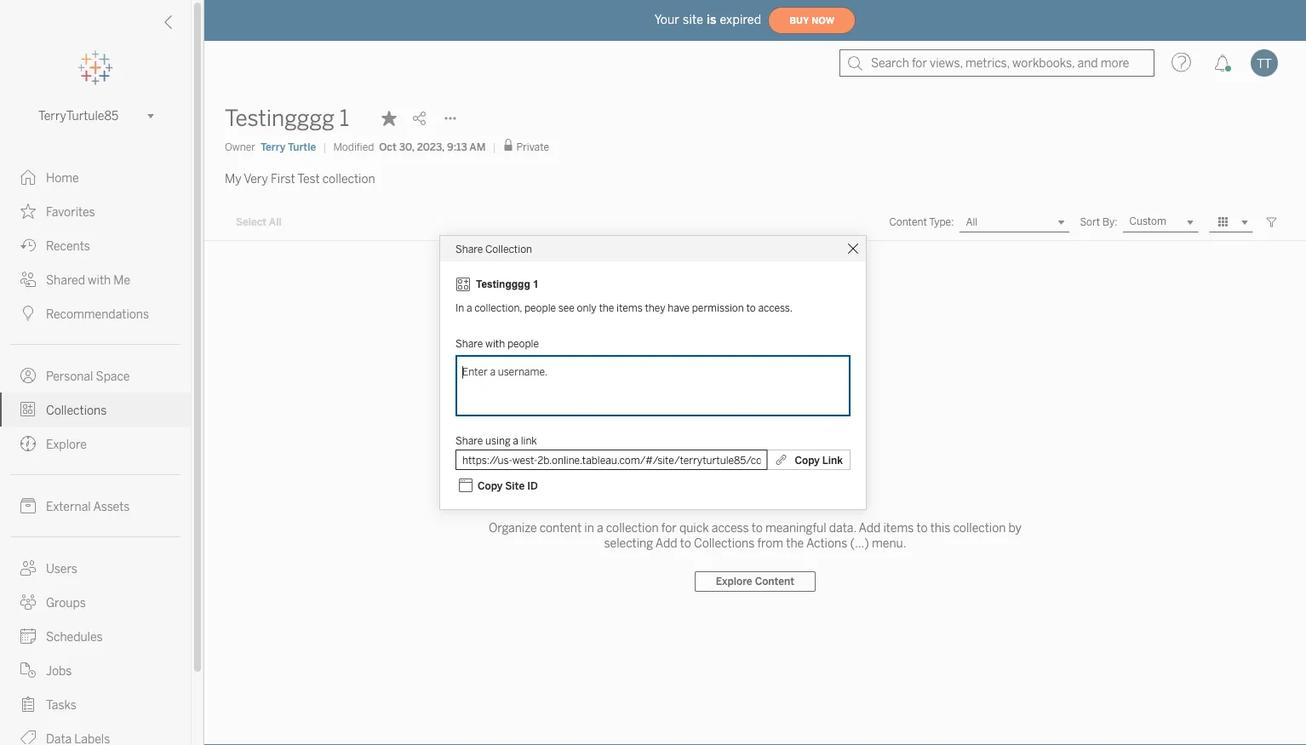 Task type: locate. For each thing, give the bounding box(es) containing it.
1 | from the left
[[323, 141, 326, 153]]

my
[[225, 172, 241, 186]]

with left me
[[88, 273, 111, 287]]

collections
[[46, 403, 107, 417], [694, 536, 755, 550]]

selecting
[[604, 536, 653, 550]]

0 vertical spatial items
[[617, 302, 643, 314]]

1 vertical spatial testingggg 1
[[476, 278, 539, 290]]

content down "from"
[[755, 575, 795, 588]]

collections down access
[[694, 536, 755, 550]]

0 vertical spatial explore
[[46, 437, 87, 451]]

all
[[269, 216, 282, 228]]

0 horizontal spatial explore
[[46, 437, 87, 451]]

2 horizontal spatial collection
[[953, 521, 1006, 535]]

| right the "am"
[[493, 141, 496, 153]]

0 vertical spatial share
[[456, 242, 483, 255]]

0 vertical spatial content
[[889, 216, 927, 228]]

favorites
[[46, 205, 95, 219]]

1 horizontal spatial with
[[485, 338, 505, 350]]

1 horizontal spatial the
[[786, 536, 804, 550]]

permission
[[692, 302, 744, 314]]

explore
[[46, 437, 87, 451], [716, 575, 752, 588]]

explore inside main navigation. press the up and down arrow keys to access links. element
[[46, 437, 87, 451]]

collection up selecting in the bottom of the page
[[606, 521, 659, 535]]

am
[[470, 141, 486, 153]]

1 vertical spatial content
[[755, 575, 795, 588]]

with for share
[[485, 338, 505, 350]]

owner
[[225, 141, 255, 153]]

2 vertical spatial share
[[456, 434, 483, 447]]

0 vertical spatial with
[[88, 273, 111, 287]]

2 vertical spatial a
[[597, 521, 603, 535]]

0 horizontal spatial testingggg
[[225, 105, 335, 132]]

content left type:
[[889, 216, 927, 228]]

the down meaningful
[[786, 536, 804, 550]]

2 share from the top
[[456, 338, 483, 350]]

share left the 'using'
[[456, 434, 483, 447]]

sort by:
[[1080, 216, 1118, 228]]

testingggg
[[225, 105, 335, 132], [476, 278, 530, 290]]

collection
[[485, 242, 532, 255]]

1 horizontal spatial |
[[493, 141, 496, 153]]

collections inside main navigation. press the up and down arrow keys to access links. element
[[46, 403, 107, 417]]

collection
[[323, 172, 375, 186], [606, 521, 659, 535], [953, 521, 1006, 535]]

in
[[584, 521, 594, 535]]

items left they
[[617, 302, 643, 314]]

1 horizontal spatial add
[[859, 521, 881, 535]]

content
[[889, 216, 927, 228], [755, 575, 795, 588]]

3 share from the top
[[456, 434, 483, 447]]

testingggg up terry
[[225, 105, 335, 132]]

0 horizontal spatial 1
[[340, 105, 349, 132]]

buy now button
[[768, 7, 856, 34]]

have
[[668, 302, 690, 314]]

main navigation. press the up and down arrow keys to access links. element
[[0, 160, 191, 745]]

1 vertical spatial 1
[[533, 278, 539, 290]]

explore down organize content in a collection for quick access to meaningful data. add items to this collection by selecting add to collections from the actions (...) menu.
[[716, 575, 752, 588]]

items up 'menu.'
[[883, 521, 914, 535]]

0 vertical spatial add
[[859, 521, 881, 535]]

with inside main navigation. press the up and down arrow keys to access links. element
[[88, 273, 111, 287]]

0 horizontal spatial collection
[[323, 172, 375, 186]]

add
[[859, 521, 881, 535], [656, 536, 678, 550]]

1 vertical spatial share
[[456, 338, 483, 350]]

testingggg 1 up collection,
[[476, 278, 539, 290]]

0 vertical spatial testingggg
[[225, 105, 335, 132]]

space
[[96, 369, 130, 383]]

the
[[599, 302, 614, 314], [786, 536, 804, 550]]

owner terry turtle | modified oct 30, 2023, 9:13 am |
[[225, 141, 496, 153]]

testingggg 1 up terry turtle link
[[225, 105, 349, 132]]

meaningful
[[766, 521, 826, 535]]

content type:
[[889, 216, 954, 228]]

with down collection,
[[485, 338, 505, 350]]

test
[[297, 172, 320, 186]]

0 horizontal spatial a
[[467, 302, 472, 314]]

personal
[[46, 369, 93, 383]]

collections inside organize content in a collection for quick access to meaningful data. add items to this collection by selecting add to collections from the actions (...) menu.
[[694, 536, 755, 550]]

0 horizontal spatial collections
[[46, 403, 107, 417]]

0 vertical spatial a
[[467, 302, 472, 314]]

terry turtle link
[[261, 139, 316, 155]]

collections down personal at left
[[46, 403, 107, 417]]

share up content type: collection icon
[[456, 242, 483, 255]]

your
[[655, 13, 680, 27]]

share down in
[[456, 338, 483, 350]]

0 horizontal spatial the
[[599, 302, 614, 314]]

1 vertical spatial testingggg
[[476, 278, 530, 290]]

is
[[707, 13, 717, 27]]

a
[[467, 302, 472, 314], [513, 434, 519, 447], [597, 521, 603, 535]]

site
[[683, 13, 703, 27]]

people
[[525, 302, 556, 314], [507, 338, 539, 350]]

to
[[746, 302, 756, 314], [752, 521, 763, 535], [917, 521, 928, 535], [680, 536, 691, 550]]

sort
[[1080, 216, 1100, 228]]

external assets
[[46, 499, 130, 513]]

a inside organize content in a collection for quick access to meaningful data. add items to this collection by selecting add to collections from the actions (...) menu.
[[597, 521, 603, 535]]

external assets link
[[0, 489, 191, 523]]

1 vertical spatial explore
[[716, 575, 752, 588]]

items inside organize content in a collection for quick access to meaningful data. add items to this collection by selecting add to collections from the actions (...) menu.
[[883, 521, 914, 535]]

turtle
[[288, 141, 316, 153]]

1 horizontal spatial testingggg 1
[[476, 278, 539, 290]]

recents
[[46, 239, 90, 253]]

share for share using a link
[[456, 434, 483, 447]]

collection down modified
[[323, 172, 375, 186]]

content inside explore content button
[[755, 575, 795, 588]]

1 horizontal spatial collection
[[606, 521, 659, 535]]

collection left by
[[953, 521, 1006, 535]]

to left access. at the top of the page
[[746, 302, 756, 314]]

1 horizontal spatial collections
[[694, 536, 755, 550]]

0 horizontal spatial add
[[656, 536, 678, 550]]

the right only
[[599, 302, 614, 314]]

type:
[[929, 216, 954, 228]]

testingggg 1 inside share collection dialog
[[476, 278, 539, 290]]

with inside share collection dialog
[[485, 338, 505, 350]]

1 horizontal spatial items
[[883, 521, 914, 535]]

navigation panel element
[[0, 51, 191, 745]]

|
[[323, 141, 326, 153], [493, 141, 496, 153]]

users link
[[0, 551, 191, 585]]

1 inside share collection dialog
[[533, 278, 539, 290]]

people down collection,
[[507, 338, 539, 350]]

9:13
[[447, 141, 467, 153]]

explore for explore content
[[716, 575, 752, 588]]

1 vertical spatial a
[[513, 434, 519, 447]]

schedules
[[46, 630, 103, 644]]

with
[[88, 273, 111, 287], [485, 338, 505, 350]]

0 horizontal spatial content
[[755, 575, 795, 588]]

0 horizontal spatial |
[[323, 141, 326, 153]]

collection for test
[[323, 172, 375, 186]]

0 vertical spatial the
[[599, 302, 614, 314]]

1 horizontal spatial testingggg
[[476, 278, 530, 290]]

with for shared
[[88, 273, 111, 287]]

access
[[712, 521, 749, 535]]

people left see
[[525, 302, 556, 314]]

explore link
[[0, 427, 191, 461]]

collection.
[[786, 490, 858, 508]]

1 share from the top
[[456, 242, 483, 255]]

1
[[340, 105, 349, 132], [533, 278, 539, 290]]

30,
[[399, 141, 414, 153]]

your site is expired
[[655, 13, 761, 27]]

jobs
[[46, 664, 72, 678]]

testingggg inside share collection dialog
[[476, 278, 530, 290]]

explore down collections link on the left bottom of the page
[[46, 437, 87, 451]]

add down for on the bottom of page
[[656, 536, 678, 550]]

1 horizontal spatial explore
[[716, 575, 752, 588]]

0 horizontal spatial items
[[617, 302, 643, 314]]

1 horizontal spatial 1
[[533, 278, 539, 290]]

1 vertical spatial items
[[883, 521, 914, 535]]

users
[[46, 562, 77, 576]]

1 vertical spatial the
[[786, 536, 804, 550]]

explore for explore
[[46, 437, 87, 451]]

0 horizontal spatial with
[[88, 273, 111, 287]]

1 vertical spatial with
[[485, 338, 505, 350]]

1 vertical spatial collections
[[694, 536, 755, 550]]

testingggg up collection,
[[476, 278, 530, 290]]

terry
[[261, 141, 286, 153]]

recommendations link
[[0, 296, 191, 330]]

add up (...)
[[859, 521, 881, 535]]

2 horizontal spatial a
[[597, 521, 603, 535]]

1 vertical spatial add
[[656, 536, 678, 550]]

0 vertical spatial collections
[[46, 403, 107, 417]]

2 | from the left
[[493, 141, 496, 153]]

| right turtle
[[323, 141, 326, 153]]

share for share collection
[[456, 242, 483, 255]]

content
[[540, 521, 582, 535]]

share
[[456, 242, 483, 255], [456, 338, 483, 350], [456, 434, 483, 447]]

private
[[517, 141, 549, 153]]

start
[[653, 490, 688, 508]]

0 horizontal spatial testingggg 1
[[225, 105, 349, 132]]

explore inside button
[[716, 575, 752, 588]]

home link
[[0, 160, 191, 194]]



Task type: describe. For each thing, give the bounding box(es) containing it.
shared with me link
[[0, 262, 191, 296]]

my very first test collection
[[225, 172, 375, 186]]

access.
[[758, 302, 793, 314]]

select
[[236, 216, 267, 228]]

collection for a
[[606, 521, 659, 535]]

data.
[[829, 521, 856, 535]]

favorites link
[[0, 194, 191, 228]]

oct
[[379, 141, 397, 153]]

share collection dialog
[[440, 236, 866, 509]]

select all button
[[225, 212, 293, 232]]

menu.
[[872, 536, 906, 550]]

they
[[645, 302, 666, 314]]

actions
[[806, 536, 848, 550]]

now
[[812, 15, 835, 26]]

shared with me
[[46, 273, 130, 287]]

home
[[46, 171, 79, 185]]

in a collection, people see only the items they have permission to access.
[[456, 302, 793, 314]]

by:
[[1103, 216, 1118, 228]]

using
[[485, 434, 511, 447]]

for
[[662, 521, 677, 535]]

start building your collection.
[[653, 490, 858, 508]]

to down quick
[[680, 536, 691, 550]]

see
[[558, 302, 575, 314]]

expired
[[720, 13, 761, 27]]

share with people list box
[[456, 355, 851, 416]]

the inside share collection dialog
[[599, 302, 614, 314]]

from
[[757, 536, 784, 550]]

personal space link
[[0, 359, 191, 393]]

by
[[1009, 521, 1022, 535]]

first
[[271, 172, 295, 186]]

explore content button
[[695, 571, 816, 592]]

modified
[[333, 141, 374, 153]]

buy now
[[790, 15, 835, 26]]

building
[[692, 490, 748, 508]]

assets
[[93, 499, 130, 513]]

items inside share collection dialog
[[617, 302, 643, 314]]

share collection
[[456, 242, 532, 255]]

recents link
[[0, 228, 191, 262]]

0 vertical spatial 1
[[340, 105, 349, 132]]

tasks
[[46, 698, 77, 712]]

quick
[[679, 521, 709, 535]]

the inside organize content in a collection for quick access to meaningful data. add items to this collection by selecting add to collections from the actions (...) menu.
[[786, 536, 804, 550]]

to up "from"
[[752, 521, 763, 535]]

to left this
[[917, 521, 928, 535]]

1 vertical spatial people
[[507, 338, 539, 350]]

groups link
[[0, 585, 191, 619]]

to inside share collection dialog
[[746, 302, 756, 314]]

external
[[46, 499, 91, 513]]

content type: collection image
[[456, 277, 471, 292]]

2023,
[[417, 141, 445, 153]]

collection,
[[475, 302, 522, 314]]

share for share with people
[[456, 338, 483, 350]]

0 vertical spatial people
[[525, 302, 556, 314]]

shared
[[46, 273, 85, 287]]

link
[[521, 434, 537, 447]]

buy
[[790, 15, 809, 26]]

recommendations
[[46, 307, 149, 321]]

your
[[751, 490, 782, 508]]

0 vertical spatial testingggg 1
[[225, 105, 349, 132]]

explore content
[[716, 575, 795, 588]]

very
[[244, 172, 268, 186]]

share with people
[[456, 338, 539, 350]]

in
[[456, 302, 464, 314]]

groups
[[46, 596, 86, 610]]

1 horizontal spatial a
[[513, 434, 519, 447]]

jobs link
[[0, 653, 191, 687]]

tasks link
[[0, 687, 191, 721]]

(...)
[[850, 536, 869, 550]]

me
[[114, 273, 130, 287]]

only
[[577, 302, 597, 314]]

Share using a link text field
[[456, 450, 768, 470]]

personal space
[[46, 369, 130, 383]]

organize
[[489, 521, 537, 535]]

organize content in a collection for quick access to meaningful data. add items to this collection by selecting add to collections from the actions (...) menu.
[[489, 521, 1022, 550]]

share using a link
[[456, 434, 537, 447]]

this
[[930, 521, 951, 535]]

1 horizontal spatial content
[[889, 216, 927, 228]]

select all
[[236, 216, 282, 228]]

schedules link
[[0, 619, 191, 653]]

collections link
[[0, 393, 191, 427]]



Task type: vqa. For each thing, say whether or not it's contained in the screenshot.
'Collections' link
yes



